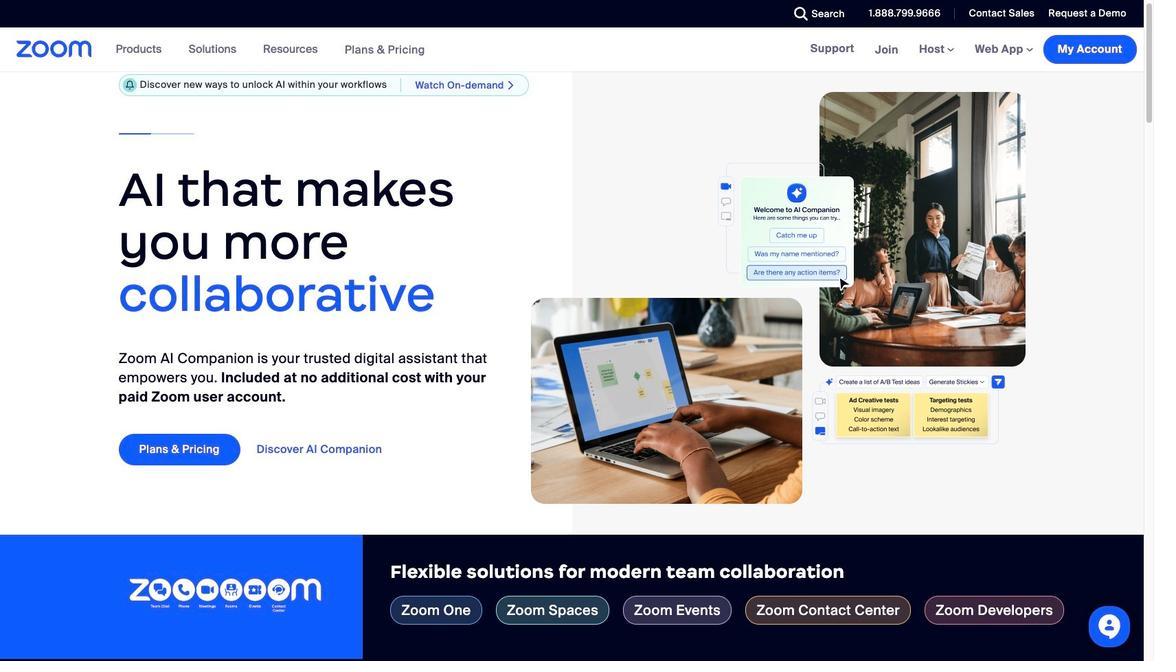 Task type: locate. For each thing, give the bounding box(es) containing it.
meetings navigation
[[810, 27, 1144, 72]]

banner
[[0, 27, 1144, 72]]

zoom unified communication platform image
[[129, 579, 322, 615]]

zoom interface icon image
[[582, 163, 854, 291], [812, 375, 1005, 444]]

tab list
[[390, 596, 1116, 625]]

main content
[[0, 16, 1144, 662]]



Task type: vqa. For each thing, say whether or not it's contained in the screenshot.
top application
no



Task type: describe. For each thing, give the bounding box(es) containing it.
right image
[[504, 79, 518, 91]]

zoom logo image
[[16, 41, 92, 58]]

1 vertical spatial zoom interface icon image
[[812, 375, 1005, 444]]

product information navigation
[[106, 27, 435, 72]]

0 vertical spatial zoom interface icon image
[[582, 163, 854, 291]]

zoom one tab
[[390, 596, 482, 625]]



